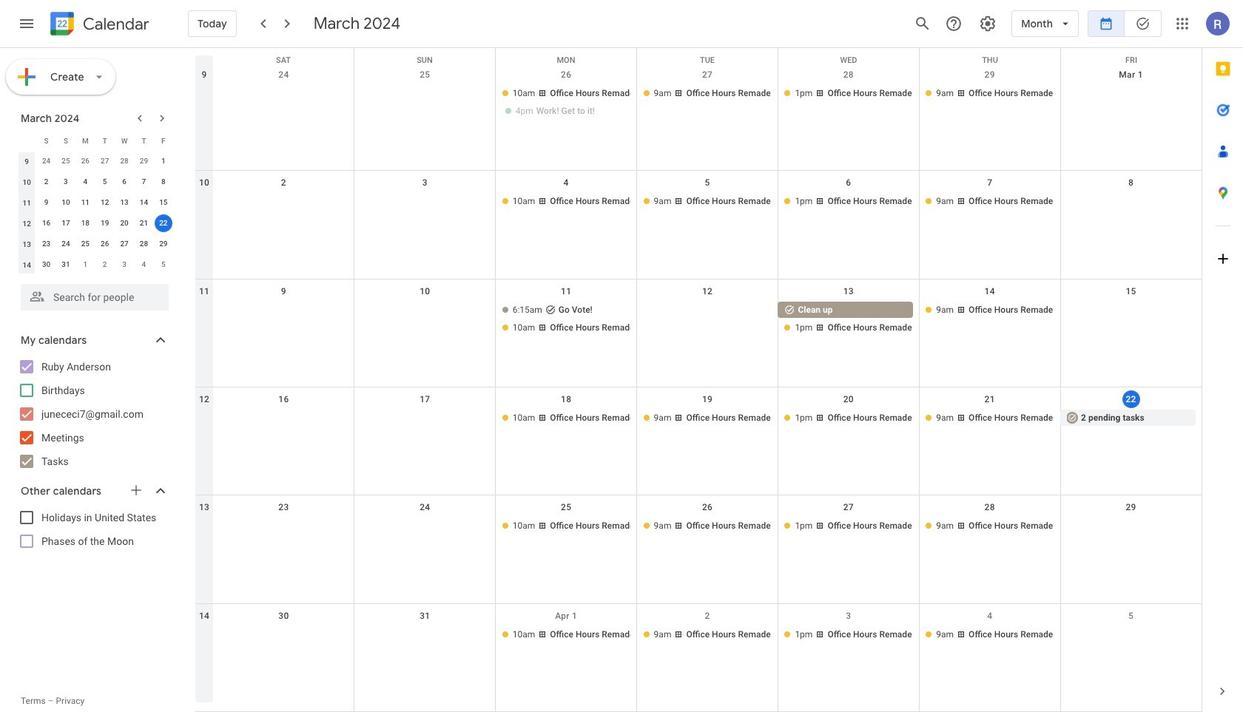 Task type: locate. For each thing, give the bounding box(es) containing it.
row
[[195, 48, 1202, 70], [195, 63, 1202, 171], [17, 130, 173, 151], [17, 151, 173, 172], [195, 171, 1202, 280], [17, 172, 173, 192], [17, 192, 173, 213], [17, 213, 173, 234], [17, 234, 173, 255], [17, 255, 173, 275], [195, 280, 1202, 388], [195, 388, 1202, 496], [195, 496, 1202, 604], [195, 604, 1202, 713]]

column header
[[17, 130, 37, 151]]

26 element
[[96, 235, 114, 253]]

30 element
[[37, 256, 55, 274]]

grid
[[195, 48, 1202, 713]]

march 2024 grid
[[14, 130, 173, 275]]

main drawer image
[[18, 15, 36, 33]]

april 1 element
[[76, 256, 94, 274]]

calendar element
[[47, 9, 149, 41]]

column header inside march 2024 grid
[[17, 130, 37, 151]]

april 5 element
[[155, 256, 172, 274]]

heading inside calendar element
[[80, 15, 149, 33]]

25 element
[[76, 235, 94, 253]]

19 element
[[96, 215, 114, 232]]

None search field
[[0, 278, 184, 311]]

add other calendars image
[[129, 483, 144, 498]]

row group
[[17, 151, 173, 275]]

21 element
[[135, 215, 153, 232]]

april 2 element
[[96, 256, 114, 274]]

tab list
[[1203, 48, 1243, 671]]

15 element
[[155, 194, 172, 212]]

22, today element
[[155, 215, 172, 232]]

13 element
[[116, 194, 133, 212]]

february 25 element
[[57, 152, 75, 170]]

11 element
[[76, 194, 94, 212]]

heading
[[80, 15, 149, 33]]

29 element
[[155, 235, 172, 253]]

cell
[[213, 85, 354, 121], [354, 85, 496, 121], [496, 85, 637, 121], [1061, 85, 1202, 121], [213, 193, 354, 211], [354, 193, 496, 211], [1061, 193, 1202, 211], [154, 213, 173, 234], [213, 302, 354, 337], [354, 302, 496, 337], [496, 302, 637, 337], [637, 302, 778, 337], [778, 302, 919, 337], [1061, 302, 1202, 337], [213, 410, 354, 428], [354, 410, 496, 428], [213, 518, 354, 536], [354, 518, 496, 536], [1061, 518, 1202, 536], [213, 627, 354, 644], [354, 627, 496, 644], [1061, 627, 1202, 644]]

february 24 element
[[37, 152, 55, 170]]

28 element
[[135, 235, 153, 253]]

row group inside march 2024 grid
[[17, 151, 173, 275]]

other calendars list
[[3, 506, 184, 554]]

february 29 element
[[135, 152, 153, 170]]



Task type: vqa. For each thing, say whether or not it's contained in the screenshot.
list
no



Task type: describe. For each thing, give the bounding box(es) containing it.
settings menu image
[[979, 15, 997, 33]]

16 element
[[37, 215, 55, 232]]

18 element
[[76, 215, 94, 232]]

8 element
[[155, 173, 172, 191]]

9 element
[[37, 194, 55, 212]]

5 element
[[96, 173, 114, 191]]

31 element
[[57, 256, 75, 274]]

2 element
[[37, 173, 55, 191]]

february 26 element
[[76, 152, 94, 170]]

Search for people text field
[[30, 284, 160, 311]]

17 element
[[57, 215, 75, 232]]

12 element
[[96, 194, 114, 212]]

april 4 element
[[135, 256, 153, 274]]

3 element
[[57, 173, 75, 191]]

10 element
[[57, 194, 75, 212]]

27 element
[[116, 235, 133, 253]]

7 element
[[135, 173, 153, 191]]

6 element
[[116, 173, 133, 191]]

4 element
[[76, 173, 94, 191]]

23 element
[[37, 235, 55, 253]]

14 element
[[135, 194, 153, 212]]

my calendars list
[[3, 355, 184, 474]]

1 element
[[155, 152, 172, 170]]

24 element
[[57, 235, 75, 253]]

february 27 element
[[96, 152, 114, 170]]

cell inside row group
[[154, 213, 173, 234]]

february 28 element
[[116, 152, 133, 170]]

20 element
[[116, 215, 133, 232]]

april 3 element
[[116, 256, 133, 274]]



